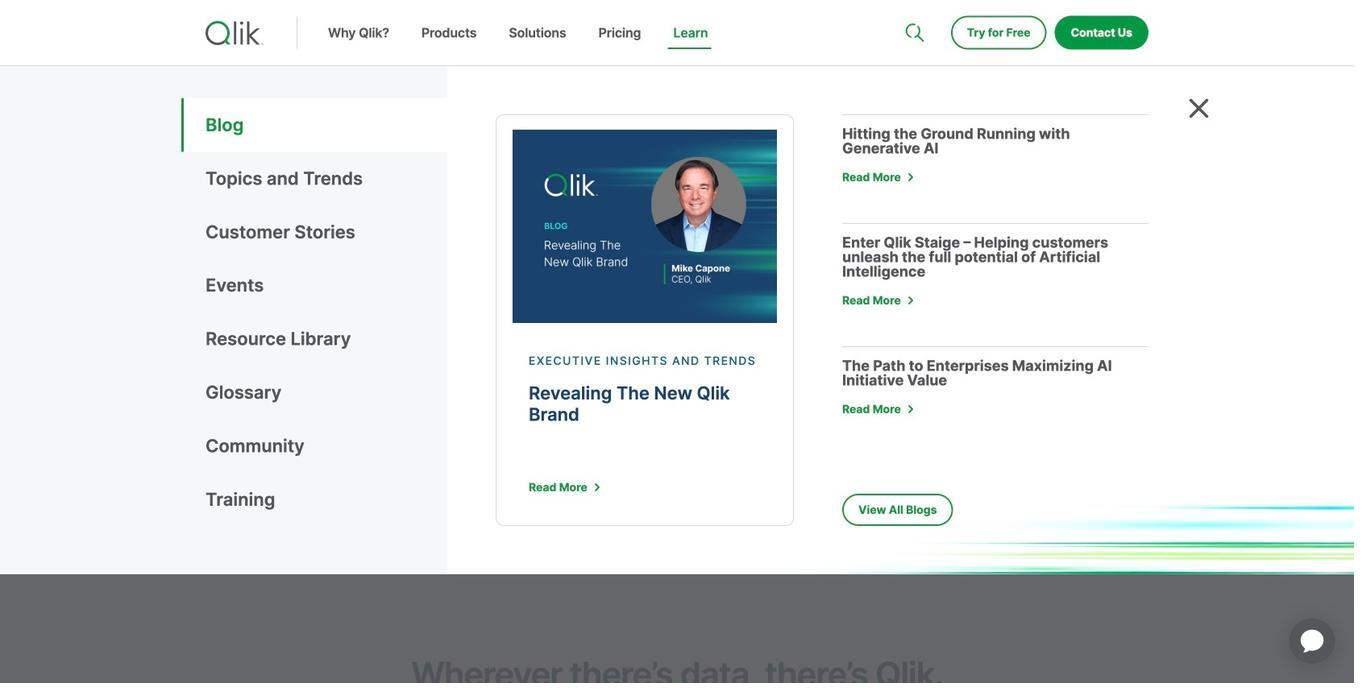 Task type: describe. For each thing, give the bounding box(es) containing it.
qlik image
[[206, 21, 264, 45]]

support image
[[907, 0, 920, 13]]



Task type: vqa. For each thing, say whether or not it's contained in the screenshot.
the bottommost GET
no



Task type: locate. For each thing, give the bounding box(es) containing it.
close search image
[[1189, 98, 1210, 119]]

application
[[1271, 600, 1355, 684]]

headshot of mike capone, ceo, qlik and the text "revealing the new qlik brand" image
[[513, 130, 777, 323]]

login image
[[1098, 0, 1110, 13]]



